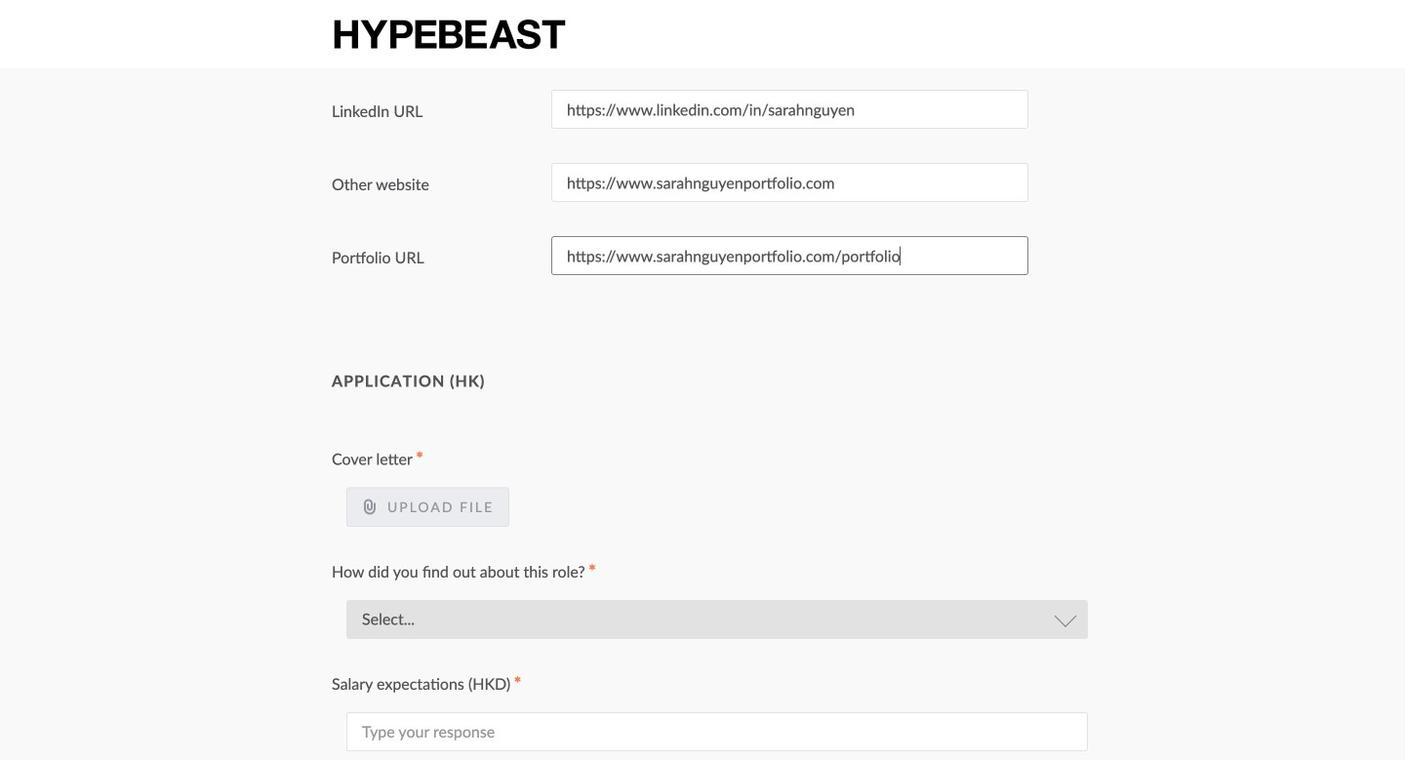 Task type: vqa. For each thing, say whether or not it's contained in the screenshot.
bottommost Type your response text field
no



Task type: describe. For each thing, give the bounding box(es) containing it.
hypebeast logo image
[[332, 17, 567, 51]]

Type your response text field
[[346, 712, 1088, 751]]

paperclip image
[[362, 499, 378, 515]]



Task type: locate. For each thing, give the bounding box(es) containing it.
None text field
[[551, 90, 1029, 129], [551, 163, 1029, 202], [551, 90, 1029, 129], [551, 163, 1029, 202]]

None text field
[[551, 236, 1029, 275]]



